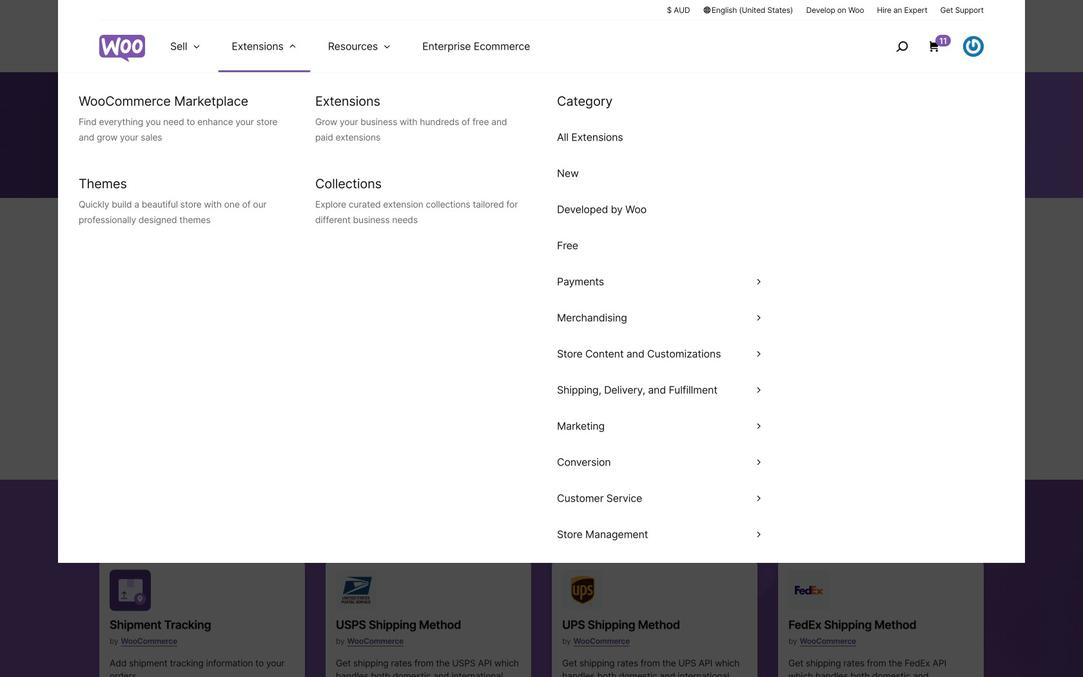 Task type: describe. For each thing, give the bounding box(es) containing it.
service navigation menu element
[[869, 25, 984, 67]]

search image
[[892, 36, 913, 57]]



Task type: locate. For each thing, give the bounding box(es) containing it.
open account menu image
[[964, 36, 984, 57]]



Task type: vqa. For each thing, say whether or not it's contained in the screenshot.
"Service Navigation Menu" element
yes



